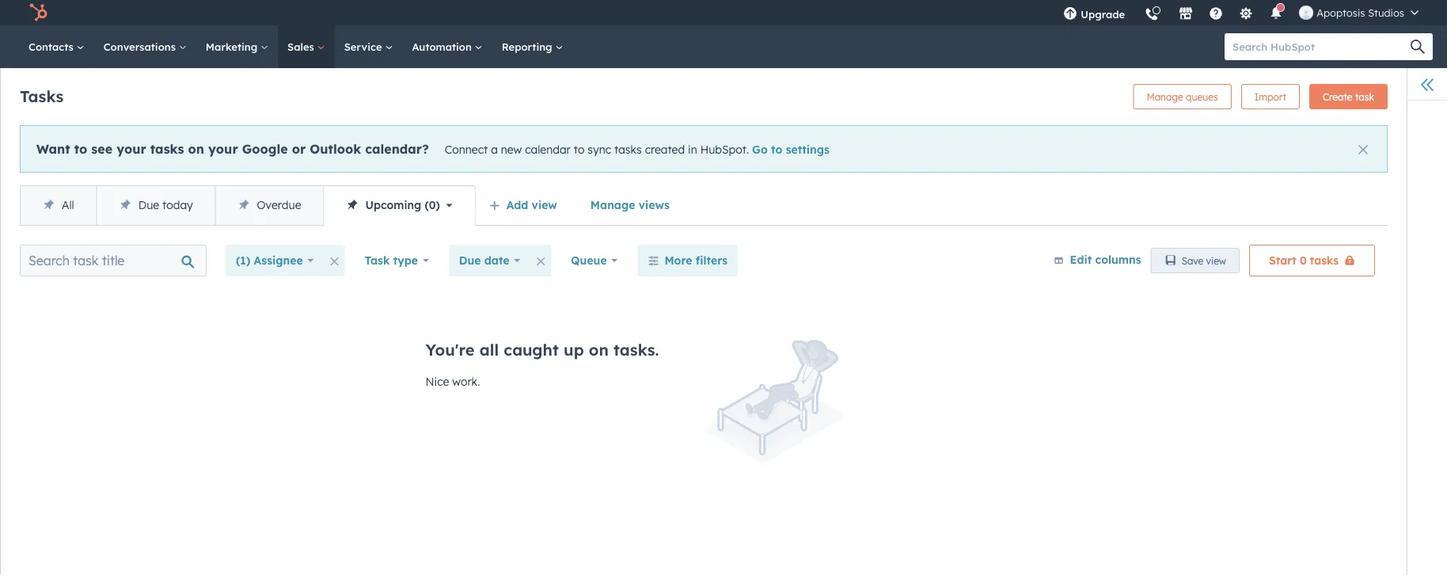 Task type: vqa. For each thing, say whether or not it's contained in the screenshot.
THE DUE inside the 'due date' popup button
yes



Task type: locate. For each thing, give the bounding box(es) containing it.
all
[[480, 340, 499, 360]]

due
[[138, 198, 159, 212], [459, 253, 481, 267]]

to
[[74, 141, 87, 156], [574, 142, 585, 156], [772, 142, 783, 156]]

0 vertical spatial 0
[[429, 198, 436, 212]]

conversations
[[104, 40, 179, 53]]

view inside popup button
[[532, 198, 558, 212]]

2 horizontal spatial tasks
[[1311, 253, 1339, 267]]

manage inside tasks banner
[[1147, 91, 1184, 103]]

more filters
[[665, 253, 728, 267]]

0 right upcoming
[[429, 198, 436, 212]]

menu containing apoptosis studios
[[1054, 0, 1429, 31]]

date
[[485, 253, 510, 267]]

tasks up due today
[[150, 141, 184, 156]]

1 horizontal spatial manage
[[1147, 91, 1184, 103]]

your right see
[[117, 141, 146, 156]]

)
[[436, 198, 440, 212]]

tasks banner
[[20, 79, 1389, 109]]

0
[[429, 198, 436, 212], [1301, 253, 1308, 267]]

view right save
[[1207, 255, 1227, 267]]

due for due date
[[459, 253, 481, 267]]

1 horizontal spatial view
[[1207, 255, 1227, 267]]

0 vertical spatial view
[[532, 198, 558, 212]]

save view
[[1182, 255, 1227, 267]]

0 vertical spatial due
[[138, 198, 159, 212]]

0 vertical spatial manage
[[1147, 91, 1184, 103]]

1 vertical spatial due
[[459, 253, 481, 267]]

0 inside button
[[1301, 253, 1308, 267]]

queue button
[[561, 245, 628, 276]]

manage views
[[591, 198, 670, 212]]

to right go
[[772, 142, 783, 156]]

queue
[[571, 253, 607, 267]]

Search HubSpot search field
[[1225, 33, 1419, 60]]

edit
[[1071, 252, 1093, 266]]

view for save view
[[1207, 255, 1227, 267]]

reporting link
[[492, 25, 573, 68]]

(1) assignee
[[236, 253, 303, 267]]

on
[[188, 141, 204, 156], [589, 340, 609, 360]]

view inside button
[[1207, 255, 1227, 267]]

save view button
[[1151, 248, 1240, 273]]

2 your from the left
[[208, 141, 238, 156]]

0 horizontal spatial to
[[74, 141, 87, 156]]

settings
[[786, 142, 830, 156]]

notifications button
[[1264, 0, 1291, 25]]

studios
[[1369, 6, 1405, 19]]

menu
[[1054, 0, 1429, 31]]

marketing
[[206, 40, 261, 53]]

1 horizontal spatial tasks
[[615, 142, 642, 156]]

your
[[117, 141, 146, 156], [208, 141, 238, 156]]

filters
[[696, 253, 728, 267]]

Search task title search field
[[20, 245, 207, 276]]

to left see
[[74, 141, 87, 156]]

on inside 'alert'
[[188, 141, 204, 156]]

0 horizontal spatial view
[[532, 198, 558, 212]]

0 horizontal spatial on
[[188, 141, 204, 156]]

tasks.
[[614, 340, 659, 360]]

view
[[532, 198, 558, 212], [1207, 255, 1227, 267]]

task
[[365, 253, 390, 267]]

1 horizontal spatial to
[[574, 142, 585, 156]]

in
[[688, 142, 698, 156]]

sync
[[588, 142, 612, 156]]

tasks right the 'sync'
[[615, 142, 642, 156]]

1 horizontal spatial due
[[459, 253, 481, 267]]

manage left queues
[[1147, 91, 1184, 103]]

overdue link
[[215, 186, 324, 225]]

import link
[[1242, 84, 1301, 109]]

help button
[[1203, 0, 1230, 25]]

tasks
[[20, 86, 64, 106]]

marketing link
[[196, 25, 278, 68]]

manage queues
[[1147, 91, 1219, 103]]

due left date
[[459, 253, 481, 267]]

0 vertical spatial on
[[188, 141, 204, 156]]

view right add
[[532, 198, 558, 212]]

hubspot image
[[29, 3, 48, 22]]

0 right start
[[1301, 253, 1308, 267]]

tasks right start
[[1311, 253, 1339, 267]]

0 horizontal spatial manage
[[591, 198, 636, 212]]

add view
[[507, 198, 558, 212]]

conversations link
[[94, 25, 196, 68]]

1 vertical spatial view
[[1207, 255, 1227, 267]]

due for due today
[[138, 198, 159, 212]]

0 horizontal spatial tasks
[[150, 141, 184, 156]]

go
[[753, 142, 768, 156]]

0 horizontal spatial 0
[[429, 198, 436, 212]]

due inside popup button
[[459, 253, 481, 267]]

task
[[1356, 91, 1375, 103]]

views
[[639, 198, 670, 212]]

add
[[507, 198, 529, 212]]

create task
[[1324, 91, 1375, 103]]

start
[[1270, 253, 1297, 267]]

tasks
[[150, 141, 184, 156], [615, 142, 642, 156], [1311, 253, 1339, 267]]

due left today
[[138, 198, 159, 212]]

1 horizontal spatial your
[[208, 141, 238, 156]]

navigation
[[20, 185, 476, 226]]

a
[[491, 142, 498, 156]]

all
[[62, 198, 74, 212]]

due today link
[[96, 186, 215, 225]]

start 0 tasks button
[[1250, 245, 1376, 276]]

create
[[1324, 91, 1353, 103]]

or
[[292, 141, 306, 156]]

(1)
[[236, 253, 251, 267]]

1 vertical spatial on
[[589, 340, 609, 360]]

notifications image
[[1270, 7, 1284, 21]]

0 horizontal spatial due
[[138, 198, 159, 212]]

on right the "up"
[[589, 340, 609, 360]]

contacts link
[[19, 25, 94, 68]]

(1) assignee button
[[226, 245, 324, 276]]

task type button
[[354, 245, 439, 276]]

manage left views
[[591, 198, 636, 212]]

on up today
[[188, 141, 204, 156]]

your left google
[[208, 141, 238, 156]]

1 horizontal spatial 0
[[1301, 253, 1308, 267]]

add view button
[[479, 189, 571, 221]]

navigation containing all
[[20, 185, 476, 226]]

up
[[564, 340, 584, 360]]

1 vertical spatial 0
[[1301, 253, 1308, 267]]

to left the 'sync'
[[574, 142, 585, 156]]

1 vertical spatial manage
[[591, 198, 636, 212]]

upcoming ( 0 )
[[366, 198, 440, 212]]

0 horizontal spatial your
[[117, 141, 146, 156]]

manage for manage views
[[591, 198, 636, 212]]



Task type: describe. For each thing, give the bounding box(es) containing it.
you're
[[426, 340, 475, 360]]

2 horizontal spatial to
[[772, 142, 783, 156]]

nice work.
[[426, 375, 480, 389]]

nice
[[426, 375, 449, 389]]

google
[[242, 141, 288, 156]]

want to see your tasks on your google or outlook calendar? alert
[[20, 125, 1389, 173]]

(
[[425, 198, 429, 212]]

more filters link
[[638, 245, 738, 276]]

help image
[[1210, 7, 1224, 21]]

search image
[[1412, 40, 1426, 54]]

hubspot.
[[701, 142, 749, 156]]

all link
[[21, 186, 96, 225]]

manage queues link
[[1134, 84, 1232, 109]]

apoptosis
[[1317, 6, 1366, 19]]

more
[[665, 253, 693, 267]]

1 horizontal spatial on
[[589, 340, 609, 360]]

today
[[162, 198, 193, 212]]

tara schultz image
[[1300, 6, 1314, 20]]

created
[[645, 142, 685, 156]]

upgrade image
[[1064, 7, 1078, 21]]

settings link
[[1230, 0, 1264, 25]]

overdue
[[257, 198, 301, 212]]

1 your from the left
[[117, 141, 146, 156]]

reporting
[[502, 40, 556, 53]]

import
[[1255, 91, 1287, 103]]

caught
[[504, 340, 559, 360]]

you're all caught up on tasks.
[[426, 340, 659, 360]]

save
[[1182, 255, 1204, 267]]

queues
[[1187, 91, 1219, 103]]

edit columns
[[1071, 252, 1142, 266]]

close image
[[1359, 145, 1369, 154]]

want to see your tasks on your google or outlook calendar?
[[36, 141, 429, 156]]

due date
[[459, 253, 510, 267]]

contacts
[[29, 40, 77, 53]]

calendar
[[525, 142, 571, 156]]

service link
[[335, 25, 403, 68]]

marketplaces image
[[1180, 7, 1194, 21]]

upgrade
[[1081, 8, 1126, 21]]

apoptosis studios
[[1317, 6, 1405, 19]]

sales
[[288, 40, 317, 53]]

manage for manage queues
[[1147, 91, 1184, 103]]

sales link
[[278, 25, 335, 68]]

calling icon button
[[1139, 2, 1166, 25]]

service
[[344, 40, 385, 53]]

calling icon image
[[1146, 8, 1160, 22]]

upcoming
[[366, 198, 422, 212]]

connect
[[445, 142, 488, 156]]

connect a new calendar to sync tasks created in hubspot. go to settings
[[445, 142, 830, 156]]

hubspot link
[[19, 3, 59, 22]]

marketplaces button
[[1170, 0, 1203, 25]]

automation
[[412, 40, 475, 53]]

due today
[[138, 198, 193, 212]]

manage views link
[[580, 189, 680, 221]]

create task link
[[1310, 84, 1389, 109]]

settings image
[[1240, 7, 1254, 21]]

start 0 tasks
[[1270, 253, 1339, 267]]

work.
[[453, 375, 480, 389]]

automation link
[[403, 25, 492, 68]]

columns
[[1096, 252, 1142, 266]]

assignee
[[254, 253, 303, 267]]

tasks inside button
[[1311, 253, 1339, 267]]

see
[[91, 141, 112, 156]]

outlook
[[310, 141, 361, 156]]

type
[[393, 253, 418, 267]]

due date button
[[449, 245, 531, 276]]

go to settings link
[[753, 142, 830, 156]]

apoptosis studios button
[[1291, 0, 1429, 25]]

task type
[[365, 253, 418, 267]]

want
[[36, 141, 70, 156]]

view for add view
[[532, 198, 558, 212]]

search button
[[1404, 33, 1434, 60]]

edit columns button
[[1054, 250, 1142, 270]]

new
[[501, 142, 522, 156]]



